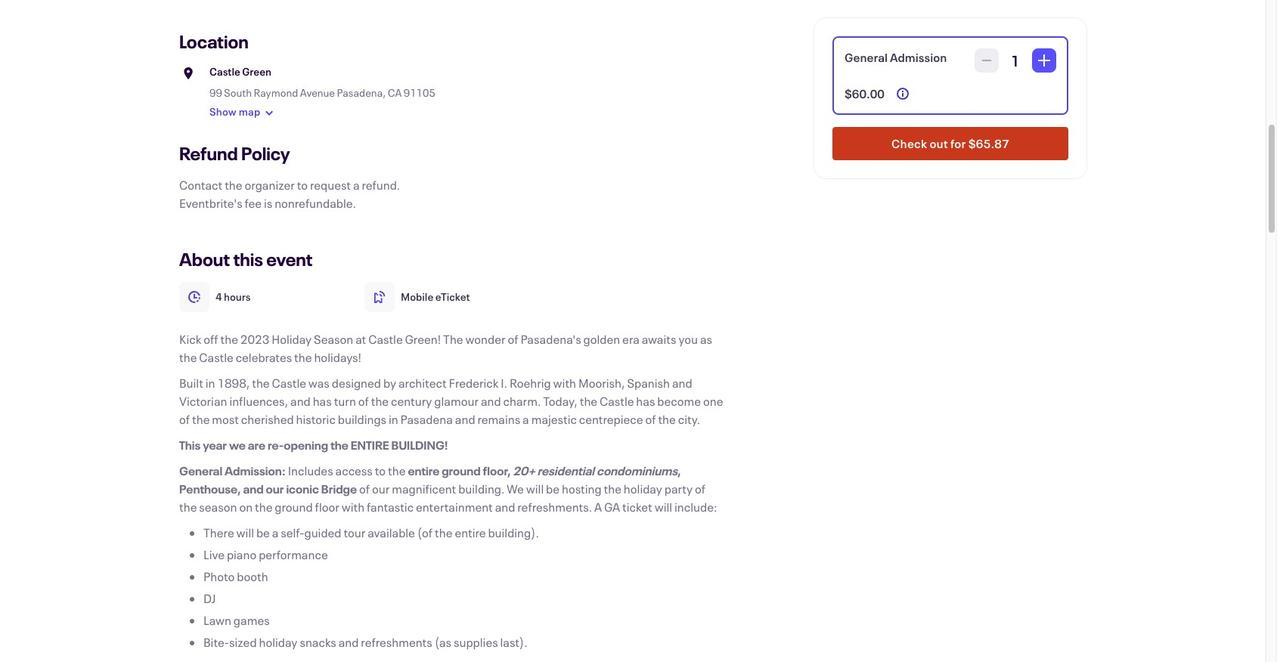 Task type: locate. For each thing, give the bounding box(es) containing it.
0 vertical spatial a
[[353, 177, 360, 193]]

entire down entertainment
[[455, 525, 486, 541]]

4 hours
[[216, 290, 251, 304]]

castle inside castle green 99 south raymond avenue pasadena, ca 91105
[[210, 64, 240, 79]]

supplies
[[454, 635, 498, 651]]

and down glamour
[[455, 412, 476, 427]]

the down moorish,
[[580, 393, 598, 409]]

with up today,
[[554, 375, 577, 391]]

of down victorian on the left bottom of page
[[179, 412, 190, 427]]

last).
[[501, 635, 528, 651]]

and down we
[[495, 499, 516, 515]]

available
[[368, 525, 415, 541]]

0 horizontal spatial will
[[236, 525, 254, 541]]

1 horizontal spatial has
[[637, 393, 656, 409]]

the up influences,
[[252, 375, 270, 391]]

show
[[210, 105, 237, 119]]

lawn
[[204, 613, 231, 629]]

castle up 99 at the top of the page
[[210, 64, 240, 79]]

1 vertical spatial a
[[523, 412, 529, 427]]

the down holiday
[[294, 350, 312, 365]]

with
[[554, 375, 577, 391], [342, 499, 365, 515]]

ground down iconic
[[275, 499, 313, 515]]

ground up building.
[[442, 463, 481, 479]]

refund.
[[362, 177, 400, 193]]

piano
[[227, 547, 257, 563]]

0 vertical spatial in
[[206, 375, 215, 391]]

1 horizontal spatial our
[[372, 481, 390, 497]]

0 horizontal spatial to
[[297, 177, 308, 193]]

holiday down "games"
[[259, 635, 298, 651]]

built
[[179, 375, 203, 391]]

0 horizontal spatial holiday
[[259, 635, 298, 651]]

sized
[[229, 635, 257, 651]]

iconic
[[286, 481, 319, 497]]

our inside of our magnificent building. we will be hosting the holiday party of the season on the ground floor with fantastic entertainment and refreshments. a ga ticket will include:
[[372, 481, 390, 497]]

will down the party
[[655, 499, 673, 515]]

contact
[[179, 177, 223, 193]]

influences,
[[230, 393, 288, 409]]

and up become
[[673, 375, 693, 391]]

of right wonder
[[508, 331, 519, 347]]

become
[[658, 393, 701, 409]]

0 vertical spatial with
[[554, 375, 577, 391]]

in down century
[[389, 412, 399, 427]]

castle up centrepiece at bottom
[[600, 393, 634, 409]]

opening
[[284, 437, 328, 453]]

1 vertical spatial with
[[342, 499, 365, 515]]

the down by
[[371, 393, 389, 409]]

request
[[310, 177, 351, 193]]

games
[[234, 613, 270, 629]]

be up refreshments.
[[546, 481, 560, 497]]

1 vertical spatial ground
[[275, 499, 313, 515]]

and inside there will be a self-guided tour available (of the entire building). live piano performance photo booth dj lawn games bite-sized holiday snacks and refreshments (as supplies last).
[[339, 635, 359, 651]]

0 vertical spatial will
[[526, 481, 544, 497]]

0 horizontal spatial our
[[266, 481, 284, 497]]

2 horizontal spatial a
[[523, 412, 529, 427]]

entire
[[408, 463, 440, 479], [455, 525, 486, 541]]

be inside of our magnificent building. we will be hosting the holiday party of the season on the ground floor with fantastic entertainment and refreshments. a ga ticket will include:
[[546, 481, 560, 497]]

2 vertical spatial a
[[272, 525, 279, 541]]

era
[[623, 331, 640, 347]]

to right access
[[375, 463, 386, 479]]

charm.
[[504, 393, 541, 409]]

the
[[443, 331, 464, 347]]

victorian
[[179, 393, 227, 409]]

we
[[507, 481, 524, 497]]

0 vertical spatial be
[[546, 481, 560, 497]]

admission:
[[225, 463, 286, 479]]

1 horizontal spatial with
[[554, 375, 577, 391]]

1 horizontal spatial be
[[546, 481, 560, 497]]

the inside there will be a self-guided tour available (of the entire building). live piano performance photo booth dj lawn games bite-sized holiday snacks and refreshments (as supplies last).
[[435, 525, 453, 541]]

be left self-
[[256, 525, 270, 541]]

1 vertical spatial will
[[655, 499, 673, 515]]

will up piano
[[236, 525, 254, 541]]

and right snacks
[[339, 635, 359, 651]]

1 our from the left
[[266, 481, 284, 497]]

a left refund.
[[353, 177, 360, 193]]

our
[[266, 481, 284, 497], [372, 481, 390, 497]]

building.
[[459, 481, 505, 497]]

refund policy
[[179, 141, 290, 166]]

2 our from the left
[[372, 481, 390, 497]]

tour
[[344, 525, 366, 541]]

was
[[309, 375, 330, 391]]

show map button
[[210, 101, 279, 125]]

1 vertical spatial entire
[[455, 525, 486, 541]]

floor,
[[483, 463, 511, 479]]

designed
[[332, 375, 381, 391]]

a down charm.
[[523, 412, 529, 427]]

be
[[546, 481, 560, 497], [256, 525, 270, 541]]

holiday
[[272, 331, 312, 347]]

building!
[[392, 437, 448, 453]]

99
[[210, 85, 222, 100]]

ground inside of our magnificent building. we will be hosting the holiday party of the season on the ground floor with fantastic entertainment and refreshments. a ga ticket will include:
[[275, 499, 313, 515]]

1 horizontal spatial ground
[[442, 463, 481, 479]]

20+
[[513, 463, 535, 479]]

1 vertical spatial in
[[389, 412, 399, 427]]

entire up magnificent in the bottom of the page
[[408, 463, 440, 479]]

0 vertical spatial holiday
[[624, 481, 663, 497]]

0 horizontal spatial in
[[206, 375, 215, 391]]

green!
[[405, 331, 441, 347]]

holiday inside there will be a self-guided tour available (of the entire building). live piano performance photo booth dj lawn games bite-sized holiday snacks and refreshments (as supplies last).
[[259, 635, 298, 651]]

0 vertical spatial to
[[297, 177, 308, 193]]

wonder
[[466, 331, 506, 347]]

frederick
[[449, 375, 499, 391]]

remains
[[478, 412, 521, 427]]

be inside there will be a self-guided tour available (of the entire building). live piano performance photo booth dj lawn games bite-sized holiday snacks and refreshments (as supplies last).
[[256, 525, 270, 541]]

1 vertical spatial holiday
[[259, 635, 298, 651]]

one
[[704, 393, 724, 409]]

show map
[[210, 105, 261, 119]]

has down spanish at the bottom of the page
[[637, 393, 656, 409]]

a inside built in 1898, the castle was designed by architect frederick i. roehrig with moorish, spanish and victorian influences, and has turn of the century glamour and charm. today, the castle has become one of the most cherished historic buildings in pasadena and remains a majestic centrepiece of the city.
[[523, 412, 529, 427]]

in
[[206, 375, 215, 391], [389, 412, 399, 427]]

a left self-
[[272, 525, 279, 541]]

penthouse,
[[179, 481, 241, 497]]

holiday up the ticket
[[624, 481, 663, 497]]

0 vertical spatial ground
[[442, 463, 481, 479]]

1 horizontal spatial holiday
[[624, 481, 663, 497]]

1 horizontal spatial in
[[389, 412, 399, 427]]

our down admission:
[[266, 481, 284, 497]]

our up fantastic on the bottom
[[372, 481, 390, 497]]

0 horizontal spatial entire
[[408, 463, 440, 479]]

1 horizontal spatial entire
[[455, 525, 486, 541]]

about
[[179, 247, 230, 272]]

avenue
[[300, 85, 335, 100]]

moorish,
[[579, 375, 625, 391]]

with down the bridge
[[342, 499, 365, 515]]

to up nonrefundable.
[[297, 177, 308, 193]]

will right we
[[526, 481, 544, 497]]

to
[[297, 177, 308, 193], [375, 463, 386, 479]]

the up eventbrite's
[[225, 177, 243, 193]]

0 horizontal spatial a
[[272, 525, 279, 541]]

0 horizontal spatial ground
[[275, 499, 313, 515]]

and inside , penthouse, and our iconic bridge
[[243, 481, 264, 497]]

1 horizontal spatial a
[[353, 177, 360, 193]]

ticket
[[623, 499, 653, 515]]

the up ga
[[604, 481, 622, 497]]

hosting
[[562, 481, 602, 497]]

0 horizontal spatial be
[[256, 525, 270, 541]]

2 vertical spatial will
[[236, 525, 254, 541]]

and inside of our magnificent building. we will be hosting the holiday party of the season on the ground floor with fantastic entertainment and refreshments. a ga ticket will include:
[[495, 499, 516, 515]]

in right the built
[[206, 375, 215, 391]]

south
[[224, 85, 252, 100]]

general
[[179, 463, 223, 479]]

0 horizontal spatial has
[[313, 393, 332, 409]]

of our magnificent building. we will be hosting the holiday party of the season on the ground floor with fantastic entertainment and refreshments. a ga ticket will include:
[[179, 481, 718, 515]]

1898,
[[217, 375, 250, 391]]

1 vertical spatial be
[[256, 525, 270, 541]]

1 has from the left
[[313, 393, 332, 409]]

1 horizontal spatial to
[[375, 463, 386, 479]]

general admission: includes access to the entire ground floor, 20+ residential condominiums
[[179, 463, 678, 479]]

refreshments
[[361, 635, 433, 651]]

as
[[701, 331, 713, 347]]

and down admission:
[[243, 481, 264, 497]]

0 horizontal spatial with
[[342, 499, 365, 515]]

1 horizontal spatial will
[[526, 481, 544, 497]]

castle down off
[[199, 350, 234, 365]]

the right (of
[[435, 525, 453, 541]]

0 vertical spatial entire
[[408, 463, 440, 479]]

has down the was
[[313, 393, 332, 409]]

century
[[391, 393, 432, 409]]



Task type: vqa. For each thing, say whether or not it's contained in the screenshot.
About This Event
yes



Task type: describe. For each thing, give the bounding box(es) containing it.
golden
[[584, 331, 621, 347]]

mobile eticket
[[401, 290, 470, 304]]

pasadena
[[401, 412, 453, 427]]

a inside there will be a self-guided tour available (of the entire building). live piano performance photo booth dj lawn games bite-sized holiday snacks and refreshments (as supplies last).
[[272, 525, 279, 541]]

2 has from the left
[[637, 393, 656, 409]]

bridge
[[321, 481, 357, 497]]

ga
[[605, 499, 621, 515]]

at
[[356, 331, 366, 347]]

(of
[[418, 525, 433, 541]]

condominiums
[[597, 463, 678, 479]]

castle left the was
[[272, 375, 306, 391]]

there
[[204, 525, 234, 541]]

party
[[665, 481, 693, 497]]

photo
[[204, 569, 235, 585]]

glamour
[[435, 393, 479, 409]]

, penthouse, and our iconic bridge
[[179, 463, 681, 497]]

kick
[[179, 331, 201, 347]]

1 vertical spatial to
[[375, 463, 386, 479]]

,
[[678, 463, 681, 479]]

2 horizontal spatial will
[[655, 499, 673, 515]]

location
[[179, 30, 249, 54]]

the down victorian on the left bottom of page
[[192, 412, 210, 427]]

with inside of our magnificent building. we will be hosting the holiday party of the season on the ground floor with fantastic entertainment and refreshments. a ga ticket will include:
[[342, 499, 365, 515]]

the inside contact the organizer to request a refund. eventbrite's fee is nonrefundable.
[[225, 177, 243, 193]]

the up access
[[331, 437, 349, 453]]

city.
[[678, 412, 701, 427]]

performance
[[259, 547, 328, 563]]

to inside contact the organizer to request a refund. eventbrite's fee is nonrefundable.
[[297, 177, 308, 193]]

residential
[[538, 463, 595, 479]]

includes
[[288, 463, 333, 479]]

majestic
[[532, 412, 577, 427]]

dj
[[204, 591, 216, 607]]

of down spanish at the bottom of the page
[[646, 412, 656, 427]]

the down become
[[659, 412, 676, 427]]

mobile
[[401, 290, 434, 304]]

the down kick
[[179, 350, 197, 365]]

i.
[[501, 375, 508, 391]]

turn
[[334, 393, 356, 409]]

refund
[[179, 141, 238, 166]]

entertainment
[[416, 499, 493, 515]]

you
[[679, 331, 698, 347]]

snacks
[[300, 635, 337, 651]]

centrepiece
[[579, 412, 644, 427]]

kick off the 2023 holiday season at castle green! the wonder of pasadena's golden era awaits you as the castle celebrates the holidays!
[[179, 331, 713, 365]]

of up buildings
[[358, 393, 369, 409]]

of inside kick off the 2023 holiday season at castle green! the wonder of pasadena's golden era awaits you as the castle celebrates the holidays!
[[508, 331, 519, 347]]

holiday inside of our magnificent building. we will be hosting the holiday party of the season on the ground floor with fantastic entertainment and refreshments. a ga ticket will include:
[[624, 481, 663, 497]]

about this event
[[179, 247, 313, 272]]

cherished
[[241, 412, 294, 427]]

4
[[216, 290, 222, 304]]

we
[[229, 437, 246, 453]]

fee
[[245, 195, 262, 211]]

holidays!
[[314, 350, 362, 365]]

of up include:
[[695, 481, 706, 497]]

celebrates
[[236, 350, 292, 365]]

the right off
[[221, 331, 238, 347]]

a inside contact the organizer to request a refund. eventbrite's fee is nonrefundable.
[[353, 177, 360, 193]]

building).
[[488, 525, 539, 541]]

hours
[[224, 290, 251, 304]]

refreshments.
[[518, 499, 593, 515]]

live
[[204, 547, 225, 563]]

castle right 'at'
[[369, 331, 403, 347]]

floor
[[315, 499, 340, 515]]

(as
[[435, 635, 452, 651]]

historic
[[296, 412, 336, 427]]

bite-
[[204, 635, 229, 651]]

year
[[203, 437, 227, 453]]

there will be a self-guided tour available (of the entire building). live piano performance photo booth dj lawn games bite-sized holiday snacks and refreshments (as supplies last).
[[204, 525, 539, 651]]

map
[[239, 105, 261, 119]]

season
[[314, 331, 354, 347]]

access
[[336, 463, 373, 479]]

guided
[[305, 525, 342, 541]]

most
[[212, 412, 239, 427]]

magnificent
[[392, 481, 456, 497]]

nonrefundable.
[[275, 195, 356, 211]]

organizer
[[245, 177, 295, 193]]

are
[[248, 437, 266, 453]]

the right on
[[255, 499, 273, 515]]

this year we are re-opening the entire building!
[[179, 437, 448, 453]]

91105
[[404, 85, 436, 100]]

architect
[[399, 375, 447, 391]]

eventbrite's
[[179, 195, 243, 211]]

with inside built in 1898, the castle was designed by architect frederick i. roehrig with moorish, spanish and victorian influences, and has turn of the century glamour and charm. today, the castle has become one of the most cherished historic buildings in pasadena and remains a majestic centrepiece of the city.
[[554, 375, 577, 391]]

self-
[[281, 525, 305, 541]]

the up magnificent in the bottom of the page
[[388, 463, 406, 479]]

will inside there will be a self-guided tour available (of the entire building). live piano performance photo booth dj lawn games bite-sized holiday snacks and refreshments (as supplies last).
[[236, 525, 254, 541]]

buildings
[[338, 412, 387, 427]]

pasadena's
[[521, 331, 582, 347]]

of down access
[[359, 481, 370, 497]]

built in 1898, the castle was designed by architect frederick i. roehrig with moorish, spanish and victorian influences, and has turn of the century glamour and charm. today, the castle has become one of the most cherished historic buildings in pasadena and remains a majestic centrepiece of the city.
[[179, 375, 724, 427]]

and up historic
[[291, 393, 311, 409]]

entire inside there will be a self-guided tour available (of the entire building). live piano performance photo booth dj lawn games bite-sized holiday snacks and refreshments (as supplies last).
[[455, 525, 486, 541]]

and up remains
[[481, 393, 501, 409]]

our inside , penthouse, and our iconic bridge
[[266, 481, 284, 497]]

pasadena,
[[337, 85, 386, 100]]

by
[[384, 375, 397, 391]]

booth
[[237, 569, 268, 585]]

eticket
[[436, 290, 470, 304]]

raymond
[[254, 85, 298, 100]]

contact the organizer to request a refund. eventbrite's fee is nonrefundable.
[[179, 177, 400, 211]]

the down penthouse,
[[179, 499, 197, 515]]



